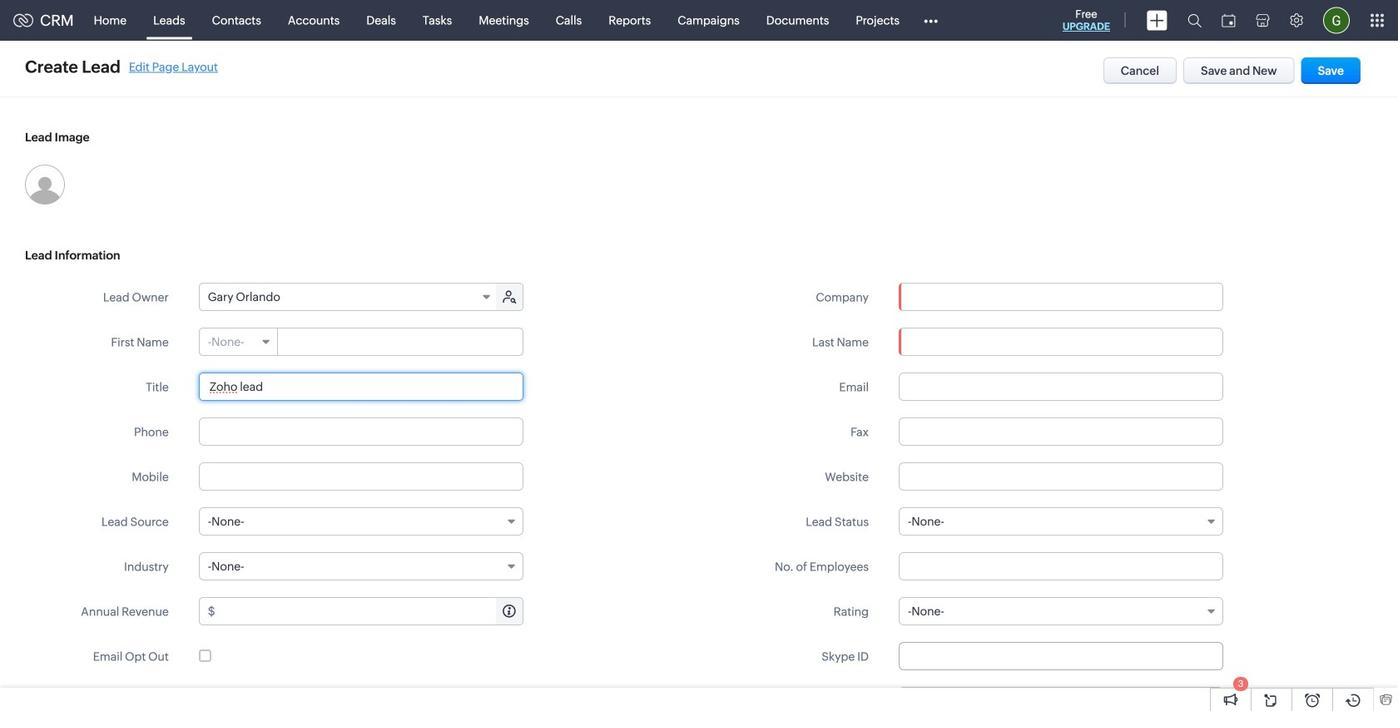 Task type: describe. For each thing, give the bounding box(es) containing it.
profile element
[[1314, 0, 1361, 40]]

Other Modules field
[[913, 7, 949, 34]]

image image
[[25, 165, 65, 205]]

create menu image
[[1147, 10, 1168, 30]]



Task type: locate. For each thing, give the bounding box(es) containing it.
search element
[[1178, 0, 1212, 41]]

None text field
[[900, 284, 1223, 311], [279, 329, 523, 356], [199, 373, 524, 401], [899, 418, 1224, 446], [199, 463, 524, 491], [899, 463, 1224, 491], [899, 553, 1224, 581], [218, 599, 523, 625], [899, 643, 1224, 671], [899, 688, 1224, 712], [900, 284, 1223, 311], [279, 329, 523, 356], [199, 373, 524, 401], [899, 418, 1224, 446], [199, 463, 524, 491], [899, 463, 1224, 491], [899, 553, 1224, 581], [218, 599, 523, 625], [899, 643, 1224, 671], [899, 688, 1224, 712]]

None field
[[200, 284, 498, 311], [900, 284, 1223, 311], [200, 329, 278, 356], [199, 508, 524, 536], [899, 508, 1224, 536], [199, 553, 524, 581], [899, 598, 1224, 626], [200, 284, 498, 311], [900, 284, 1223, 311], [200, 329, 278, 356], [199, 508, 524, 536], [899, 508, 1224, 536], [199, 553, 524, 581], [899, 598, 1224, 626]]

profile image
[[1324, 7, 1351, 34]]

None text field
[[899, 328, 1224, 356], [899, 373, 1224, 401], [199, 418, 524, 446], [899, 328, 1224, 356], [899, 373, 1224, 401], [199, 418, 524, 446]]

search image
[[1188, 13, 1202, 27]]

logo image
[[13, 14, 33, 27]]

create menu element
[[1137, 0, 1178, 40]]

calendar image
[[1222, 14, 1236, 27]]



Task type: vqa. For each thing, say whether or not it's contained in the screenshot.
Profile element
yes



